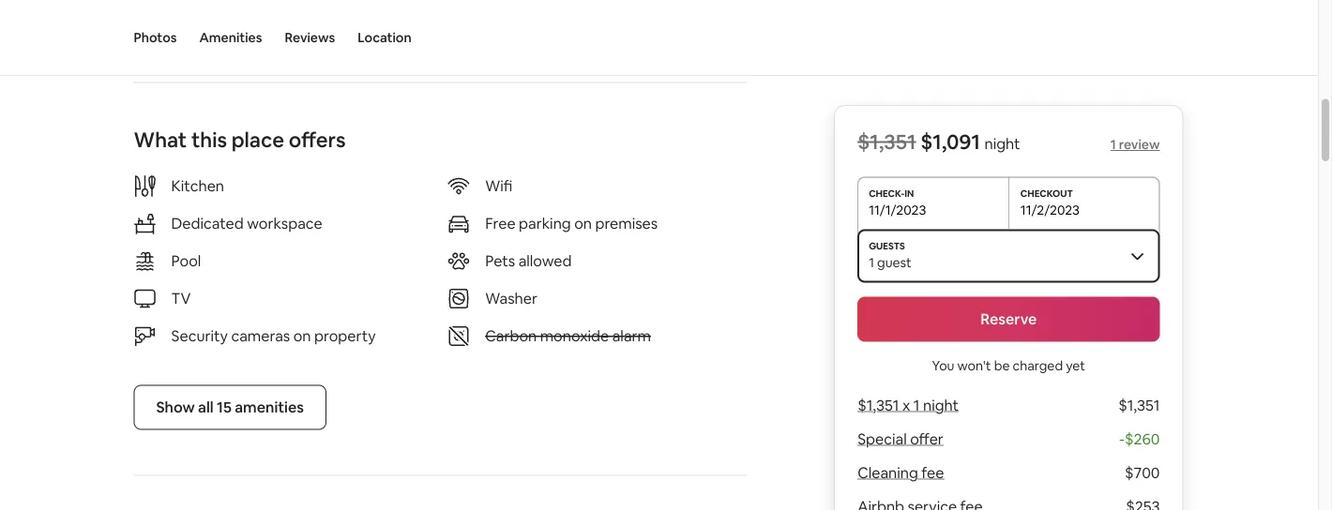 Task type: vqa. For each thing, say whether or not it's contained in the screenshot.
Airbnb in 'link'
no



Task type: describe. For each thing, give the bounding box(es) containing it.
1 guest button
[[858, 229, 1160, 282]]

dedicated workspace
[[171, 214, 322, 234]]

place
[[231, 127, 284, 154]]

fee
[[922, 464, 944, 483]]

what
[[134, 127, 187, 154]]

11/2/2023
[[1021, 201, 1080, 218]]

1 review button
[[1111, 136, 1160, 153]]

11/1/2023
[[869, 201, 926, 218]]

reserve button
[[858, 297, 1160, 342]]

guest
[[877, 254, 912, 271]]

cleaning
[[858, 464, 918, 483]]

offers
[[289, 127, 346, 154]]

free parking on premises
[[485, 214, 658, 234]]

cleaning fee button
[[858, 464, 944, 483]]

$1,351 x 1 night
[[858, 396, 959, 415]]

1 guest
[[869, 254, 912, 271]]

amenities
[[235, 398, 304, 418]]

dedicated
[[171, 214, 244, 234]]

you
[[932, 357, 955, 374]]

tv
[[171, 289, 191, 309]]

be
[[994, 357, 1010, 374]]

reserve
[[981, 310, 1037, 329]]

alarm
[[612, 327, 651, 346]]

$1,351 for x
[[858, 396, 899, 415]]

special
[[858, 430, 907, 449]]

$1,091
[[921, 129, 980, 155]]

carbon monoxide alarm
[[485, 327, 651, 346]]

what this place offers
[[134, 127, 346, 154]]

$700
[[1125, 464, 1160, 483]]

premises
[[595, 214, 658, 234]]

reviews
[[285, 29, 335, 46]]

this
[[191, 127, 227, 154]]

photos button
[[134, 0, 177, 75]]

amenities button
[[199, 0, 262, 75]]

15
[[217, 398, 232, 418]]

$1,351 $1,091 night
[[858, 129, 1020, 155]]

night inside the "$1,351 $1,091 night"
[[985, 134, 1020, 153]]

washer
[[485, 289, 538, 309]]

-$260
[[1119, 430, 1160, 449]]

1 vertical spatial night
[[923, 396, 959, 415]]

parking
[[519, 214, 571, 234]]



Task type: locate. For each thing, give the bounding box(es) containing it.
0 vertical spatial night
[[985, 134, 1020, 153]]

night
[[985, 134, 1020, 153], [923, 396, 959, 415]]

show
[[134, 18, 172, 38], [156, 398, 195, 418]]

0 vertical spatial show
[[134, 18, 172, 38]]

amenities
[[199, 29, 262, 46]]

show more button
[[134, 18, 228, 38]]

on
[[574, 214, 592, 234], [293, 327, 311, 346]]

on right cameras
[[293, 327, 311, 346]]

0 horizontal spatial on
[[293, 327, 311, 346]]

1 inside dropdown button
[[869, 254, 874, 271]]

photos
[[134, 29, 177, 46]]

night right x
[[923, 396, 959, 415]]

location
[[358, 29, 412, 46]]

night right $1,091
[[985, 134, 1020, 153]]

more
[[176, 18, 213, 38]]

$260
[[1125, 430, 1160, 449]]

-
[[1119, 430, 1125, 449]]

$1,351 for $1,091
[[858, 129, 916, 155]]

1 horizontal spatial night
[[985, 134, 1020, 153]]

0 vertical spatial 1
[[1111, 136, 1116, 153]]

2 horizontal spatial 1
[[1111, 136, 1116, 153]]

1 horizontal spatial on
[[574, 214, 592, 234]]

security cameras on property
[[171, 327, 376, 346]]

won't
[[957, 357, 991, 374]]

0 horizontal spatial night
[[923, 396, 959, 415]]

1 right x
[[914, 396, 920, 415]]

1 left the guest
[[869, 254, 874, 271]]

$1,351
[[858, 129, 916, 155], [858, 396, 899, 415], [1119, 396, 1160, 415]]

special offer
[[858, 430, 944, 449]]

on for parking
[[574, 214, 592, 234]]

allowed
[[519, 252, 572, 271]]

offer
[[910, 430, 944, 449]]

show for show all 15 amenities
[[156, 398, 195, 418]]

free
[[485, 214, 516, 234]]

show all 15 amenities
[[156, 398, 304, 418]]

1 review
[[1111, 136, 1160, 153]]

reviews button
[[285, 0, 335, 75]]

show left more
[[134, 18, 172, 38]]

0 horizontal spatial 1
[[869, 254, 874, 271]]

pets allowed
[[485, 252, 572, 271]]

cleaning fee
[[858, 464, 944, 483]]

show all 15 amenities button
[[134, 386, 326, 431]]

1
[[1111, 136, 1116, 153], [869, 254, 874, 271], [914, 396, 920, 415]]

location button
[[358, 0, 412, 75]]

$1,351 up -$260
[[1119, 396, 1160, 415]]

x
[[903, 396, 910, 415]]

1 left review
[[1111, 136, 1116, 153]]

cameras
[[231, 327, 290, 346]]

all
[[198, 398, 214, 418]]

monoxide
[[540, 327, 609, 346]]

1 horizontal spatial 1
[[914, 396, 920, 415]]

on right parking
[[574, 214, 592, 234]]

pool
[[171, 252, 201, 271]]

show inside button
[[156, 398, 195, 418]]

wifi
[[485, 177, 513, 196]]

show left all
[[156, 398, 195, 418]]

pets
[[485, 252, 515, 271]]

show more
[[134, 18, 213, 38]]

1 vertical spatial 1
[[869, 254, 874, 271]]

1 for 1 review
[[1111, 136, 1116, 153]]

review
[[1119, 136, 1160, 153]]

you won't be charged yet
[[932, 357, 1086, 374]]

$1,351 left $1,091
[[858, 129, 916, 155]]

yet
[[1066, 357, 1086, 374]]

on for cameras
[[293, 327, 311, 346]]

1 vertical spatial on
[[293, 327, 311, 346]]

carbon
[[485, 327, 537, 346]]

2 vertical spatial 1
[[914, 396, 920, 415]]

security
[[171, 327, 228, 346]]

1 vertical spatial show
[[156, 398, 195, 418]]

workspace
[[247, 214, 322, 234]]

$1,351 left x
[[858, 396, 899, 415]]

0 vertical spatial on
[[574, 214, 592, 234]]

charged
[[1013, 357, 1063, 374]]

special offer button
[[858, 430, 944, 449]]

kitchen
[[171, 177, 224, 196]]

property
[[314, 327, 376, 346]]

$1,351 x 1 night button
[[858, 396, 959, 415]]

1 for 1 guest
[[869, 254, 874, 271]]

show for show more
[[134, 18, 172, 38]]



